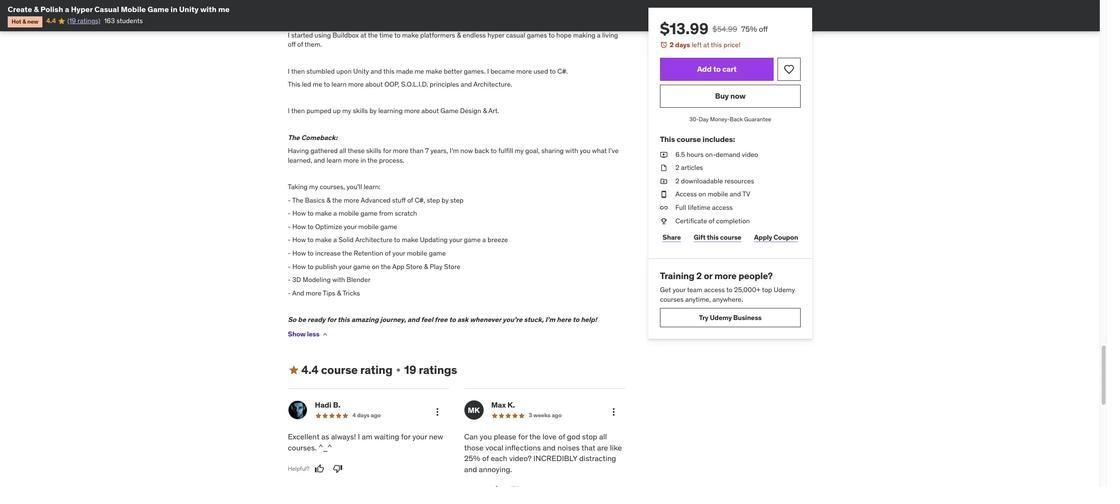 Task type: vqa. For each thing, say whether or not it's contained in the screenshot.
Transfer Learning for Computer Vision
no



Task type: locate. For each thing, give the bounding box(es) containing it.
for right ready
[[327, 316, 336, 324]]

the comeback: having gathered all these skills for more than 7 years, i'm now back to fulfill my goal, sharing with you what i've learned, and learn more in the process.
[[288, 133, 619, 165]]

hope
[[557, 31, 572, 39]]

0 vertical spatial skills
[[353, 107, 368, 115]]

mobile
[[121, 4, 146, 14]]

more right or
[[714, 270, 737, 282]]

the left love
[[530, 432, 541, 442]]

at right buildbox
[[361, 31, 367, 39]]

of down full lifetime access on the top right of the page
[[709, 217, 715, 225]]

1 vertical spatial skills
[[366, 147, 382, 155]]

at inside i started using buildbox at the time to make platformers & endless hyper casual games to hope making a living off of them.
[[361, 31, 367, 39]]

& left art.
[[483, 107, 487, 115]]

a inside i started using buildbox at the time to make platformers & endless hyper casual games to hope making a living off of them.
[[597, 31, 601, 39]]

your up courses
[[673, 286, 686, 294]]

i left stumbled
[[288, 67, 290, 76]]

i've
[[609, 147, 619, 155]]

then for stumbled
[[291, 67, 305, 76]]

0 vertical spatial with
[[200, 4, 217, 14]]

then left the pumped
[[291, 107, 305, 115]]

2 store from the left
[[444, 262, 461, 271]]

2 left or
[[696, 270, 702, 282]]

1 vertical spatial you
[[480, 432, 492, 442]]

0 horizontal spatial at
[[361, 31, 367, 39]]

0 horizontal spatial days
[[357, 412, 370, 419]]

0 horizontal spatial i'm
[[450, 147, 459, 155]]

you inside the comeback: having gathered all these skills for more than 7 years, i'm now back to fulfill my goal, sharing with you what i've learned, and learn more in the process.
[[580, 147, 591, 155]]

of down started
[[297, 40, 303, 49]]

0 horizontal spatial store
[[406, 262, 422, 271]]

you
[[580, 147, 591, 155], [480, 432, 492, 442]]

i inside excellent as always! i am waiting for your new courses. ^_^
[[358, 432, 360, 442]]

2 then from the top
[[291, 107, 305, 115]]

a
[[65, 4, 69, 14], [597, 31, 601, 39], [333, 209, 337, 218], [333, 236, 337, 245], [483, 236, 486, 245]]

1 horizontal spatial you
[[580, 147, 591, 155]]

0 vertical spatial udemy
[[774, 286, 795, 294]]

distracting
[[579, 454, 616, 464]]

xsmall image right 'less'
[[321, 331, 329, 339]]

this left price!
[[711, 40, 722, 49]]

them.
[[305, 40, 322, 49]]

days for 2
[[675, 40, 690, 49]]

the inside can you please for the love of god stop all those vocal inflections and noises that are like 25% of each video? incredibly distracting and annoying.
[[530, 432, 541, 442]]

of
[[297, 40, 303, 49], [407, 196, 413, 205], [709, 217, 715, 225], [385, 249, 391, 258], [559, 432, 565, 442], [482, 454, 489, 464]]

by left learning
[[370, 107, 377, 115]]

on inside taking my courses, you'll learn: - the basics & the more advanced stuff of c#, step by step - how to make a mobile game from scratch - how to optimize your mobile game - how to make a solid architecture to make updating your game a breeze - how to increase the retention of your mobile game - how to publish your game on the app store & play store - 3d modeling with blender - and more tips & tricks
[[372, 262, 380, 271]]

1 horizontal spatial at
[[703, 40, 709, 49]]

0 horizontal spatial on
[[372, 262, 380, 271]]

taking
[[288, 183, 308, 191]]

in right mobile
[[171, 4, 177, 14]]

0 horizontal spatial 4.4
[[46, 17, 56, 25]]

all up are
[[599, 432, 607, 442]]

ago for waiting
[[371, 412, 381, 419]]

udemy right top
[[774, 286, 795, 294]]

rating
[[360, 363, 393, 378]]

a left solid
[[333, 236, 337, 245]]

ago for love
[[552, 412, 562, 419]]

ago right weeks
[[552, 412, 562, 419]]

4 - from the top
[[288, 236, 291, 245]]

so be ready for this amazing journey, and feel free to ask whenever you're stuck, i'm here to help!
[[288, 316, 597, 324]]

more left the used
[[517, 67, 532, 76]]

demand
[[716, 150, 740, 159]]

a left living
[[597, 31, 601, 39]]

to left solid
[[308, 236, 314, 245]]

unity inside i then stumbled upon unity and this made me make better games. i became more used to c#. this led me to learn more about oop, s.o.l.i.d. principles and architecture.
[[353, 67, 369, 76]]

always!
[[331, 432, 356, 442]]

store right play
[[444, 262, 461, 271]]

0 vertical spatial the
[[288, 133, 300, 142]]

then up led
[[291, 67, 305, 76]]

stuck,
[[524, 316, 544, 324]]

game
[[361, 209, 378, 218], [380, 223, 397, 231], [464, 236, 481, 245], [429, 249, 446, 258], [353, 262, 370, 271]]

can
[[464, 432, 478, 442]]

you'll
[[347, 183, 362, 191]]

0 horizontal spatial course
[[321, 363, 358, 378]]

your up app
[[392, 249, 405, 258]]

0 horizontal spatial game
[[148, 4, 169, 14]]

1 horizontal spatial course
[[677, 135, 701, 144]]

1 vertical spatial by
[[442, 196, 449, 205]]

my left goal,
[[515, 147, 524, 155]]

0 horizontal spatial now
[[461, 147, 473, 155]]

for up process.
[[383, 147, 391, 155]]

i left started
[[288, 31, 290, 39]]

my right up
[[342, 107, 351, 115]]

the left time
[[368, 31, 378, 39]]

store right app
[[406, 262, 422, 271]]

anywhere.
[[713, 295, 743, 304]]

0 vertical spatial then
[[291, 67, 305, 76]]

each
[[491, 454, 508, 464]]

2 step from the left
[[451, 196, 464, 205]]

i for i then stumbled upon unity and this made me make better games. i became more used to c#. this led me to learn more about oop, s.o.l.i.d. principles and architecture.
[[288, 67, 290, 76]]

make right time
[[402, 31, 419, 39]]

to up anywhere.
[[726, 286, 733, 294]]

4.4 down polish at the top of page
[[46, 17, 56, 25]]

used
[[534, 67, 548, 76]]

at right left
[[703, 40, 709, 49]]

0 vertical spatial about
[[366, 80, 383, 89]]

skills inside the comeback: having gathered all these skills for more than 7 years, i'm now back to fulfill my goal, sharing with you what i've learned, and learn more in the process.
[[366, 147, 382, 155]]

1 horizontal spatial all
[[599, 432, 607, 442]]

to right architecture on the left of page
[[394, 236, 400, 245]]

& left endless
[[457, 31, 461, 39]]

casual
[[506, 31, 525, 39]]

to left c#.
[[550, 67, 556, 76]]

anytime,
[[685, 295, 711, 304]]

0 vertical spatial xsmall image
[[660, 190, 668, 199]]

xsmall image left "full"
[[660, 203, 668, 213]]

to inside button
[[713, 64, 721, 74]]

then for pumped
[[291, 107, 305, 115]]

game right mobile
[[148, 4, 169, 14]]

and
[[292, 289, 304, 298]]

1 vertical spatial this
[[660, 135, 675, 144]]

1 vertical spatial xsmall image
[[660, 203, 668, 213]]

cart
[[722, 64, 737, 74]]

1 vertical spatial then
[[291, 107, 305, 115]]

this
[[288, 80, 300, 89], [660, 135, 675, 144]]

gift this course
[[694, 233, 741, 242]]

4.4
[[46, 17, 56, 25], [301, 363, 319, 378]]

ask
[[457, 316, 469, 324]]

advanced
[[361, 196, 391, 205]]

students
[[116, 17, 143, 25]]

scratch
[[395, 209, 417, 218]]

0 vertical spatial i'm
[[450, 147, 459, 155]]

course for includes:
[[677, 135, 701, 144]]

to inside training 2 or more people? get your team access to 25,000+ top udemy courses anytime, anywhere.
[[726, 286, 733, 294]]

1 vertical spatial 4.4
[[301, 363, 319, 378]]

ago right 4 at bottom
[[371, 412, 381, 419]]

3 how from the top
[[292, 236, 306, 245]]

0 horizontal spatial udemy
[[710, 314, 732, 322]]

apply
[[754, 233, 772, 242]]

0 vertical spatial all
[[340, 147, 346, 155]]

and down gathered
[[314, 156, 325, 165]]

what
[[592, 147, 607, 155]]

blender
[[347, 276, 371, 284]]

& left polish at the top of page
[[34, 4, 39, 14]]

share
[[663, 233, 681, 242]]

1 vertical spatial at
[[703, 40, 709, 49]]

0 vertical spatial you
[[580, 147, 591, 155]]

1 vertical spatial about
[[422, 107, 439, 115]]

my up basics
[[309, 183, 318, 191]]

can you please for the love of god stop all those vocal inflections and noises that are like 25% of each video? incredibly distracting and annoying.
[[464, 432, 622, 474]]

(19 ratings)
[[67, 17, 100, 25]]

1 then from the top
[[291, 67, 305, 76]]

off inside $13.99 $54.99 75% off
[[759, 24, 768, 34]]

and down the 25%
[[464, 465, 477, 474]]

new right hot on the left top
[[27, 18, 38, 25]]

for right waiting
[[401, 432, 411, 442]]

years,
[[431, 147, 448, 155]]

new down additional actions for review by hadi b. icon
[[429, 432, 443, 442]]

more down "modeling"
[[306, 289, 321, 298]]

2 - from the top
[[288, 209, 291, 218]]

for inside excellent as always! i am waiting for your new courses. ^_^
[[401, 432, 411, 442]]

skills right these
[[366, 147, 382, 155]]

2 horizontal spatial with
[[566, 147, 578, 155]]

to left increase
[[308, 249, 314, 258]]

the
[[288, 133, 300, 142], [292, 196, 303, 205]]

udemy right try
[[710, 314, 732, 322]]

with inside the comeback: having gathered all these skills for more than 7 years, i'm now back to fulfill my goal, sharing with you what i've learned, and learn more in the process.
[[566, 147, 578, 155]]

c#,
[[415, 196, 425, 205]]

1 horizontal spatial 4.4
[[301, 363, 319, 378]]

a left breeze
[[483, 236, 486, 245]]

1 horizontal spatial about
[[422, 107, 439, 115]]

having
[[288, 147, 309, 155]]

mk
[[468, 406, 480, 415]]

by right 'c#,'
[[442, 196, 449, 205]]

1 vertical spatial with
[[566, 147, 578, 155]]

on down downloadable
[[699, 190, 706, 199]]

then inside i then stumbled upon unity and this made me make better games. i became more used to c#. this led me to learn more about oop, s.o.l.i.d. principles and architecture.
[[291, 67, 305, 76]]

1 horizontal spatial me
[[313, 80, 322, 89]]

hadi
[[315, 401, 331, 410]]

your up solid
[[344, 223, 357, 231]]

i left the pumped
[[288, 107, 290, 115]]

xsmall image for access
[[660, 190, 668, 199]]

0 vertical spatial 4.4
[[46, 17, 56, 25]]

you up the vocal
[[480, 432, 492, 442]]

ago
[[371, 412, 381, 419], [552, 412, 562, 419]]

to left 'optimize'
[[308, 223, 314, 231]]

0 vertical spatial by
[[370, 107, 377, 115]]

$13.99 $54.99 75% off
[[660, 19, 768, 39]]

alarm image
[[660, 41, 668, 49]]

1 horizontal spatial my
[[342, 107, 351, 115]]

now right buy
[[730, 91, 746, 101]]

in down these
[[361, 156, 366, 165]]

2 horizontal spatial me
[[415, 67, 424, 76]]

1 horizontal spatial udemy
[[774, 286, 795, 294]]

1 vertical spatial on
[[372, 262, 380, 271]]

2 vertical spatial xsmall image
[[321, 331, 329, 339]]

0 horizontal spatial new
[[27, 18, 38, 25]]

0 horizontal spatial step
[[427, 196, 440, 205]]

your right waiting
[[412, 432, 427, 442]]

as
[[321, 432, 329, 442]]

0 vertical spatial unity
[[179, 4, 199, 14]]

days left left
[[675, 40, 690, 49]]

& right tips
[[337, 289, 341, 298]]

more down upon
[[348, 80, 364, 89]]

certificate
[[675, 217, 707, 225]]

1 vertical spatial all
[[599, 432, 607, 442]]

2 for 2 downloadable resources
[[675, 177, 679, 185]]

comeback:
[[301, 133, 338, 142]]

principles
[[430, 80, 459, 89]]

all
[[340, 147, 346, 155], [599, 432, 607, 442]]

course up b.
[[321, 363, 358, 378]]

made
[[396, 67, 413, 76]]

1 vertical spatial off
[[288, 40, 296, 49]]

access
[[675, 190, 697, 199]]

1 how from the top
[[292, 209, 306, 218]]

2 horizontal spatial my
[[515, 147, 524, 155]]

0 horizontal spatial ago
[[371, 412, 381, 419]]

i inside i started using buildbox at the time to make platformers & endless hyper casual games to hope making a living off of them.
[[288, 31, 290, 39]]

0 horizontal spatial you
[[480, 432, 492, 442]]

1 vertical spatial learn
[[327, 156, 342, 165]]

2 vertical spatial my
[[309, 183, 318, 191]]

about left the oop,
[[366, 80, 383, 89]]

then
[[291, 67, 305, 76], [291, 107, 305, 115]]

gift
[[694, 233, 706, 242]]

your
[[344, 223, 357, 231], [449, 236, 462, 245], [392, 249, 405, 258], [339, 262, 352, 271], [673, 286, 686, 294], [412, 432, 427, 442]]

left
[[692, 40, 702, 49]]

make inside i then stumbled upon unity and this made me make better games. i became more used to c#. this led me to learn more about oop, s.o.l.i.d. principles and architecture.
[[426, 67, 442, 76]]

xsmall image
[[660, 190, 668, 199], [660, 203, 668, 213], [321, 331, 329, 339]]

i then stumbled upon unity and this made me make better games. i became more used to c#. this led me to learn more about oop, s.o.l.i.d. principles and architecture.
[[288, 67, 568, 89]]

learn:
[[364, 183, 381, 191]]

are
[[597, 443, 608, 453]]

using
[[315, 31, 331, 39]]

medium image
[[288, 365, 300, 376]]

0 horizontal spatial this
[[288, 80, 300, 89]]

19
[[404, 363, 416, 378]]

4.4 for 4.4
[[46, 17, 56, 25]]

access
[[712, 203, 733, 212], [704, 286, 725, 294]]

more inside training 2 or more people? get your team access to 25,000+ top udemy courses anytime, anywhere.
[[714, 270, 737, 282]]

this inside i then stumbled upon unity and this made me make better games. i became more used to c#. this led me to learn more about oop, s.o.l.i.d. principles and architecture.
[[288, 80, 300, 89]]

& right basics
[[327, 196, 331, 205]]

0 vertical spatial me
[[218, 4, 230, 14]]

1 vertical spatial days
[[357, 412, 370, 419]]

my inside taking my courses, you'll learn: - the basics & the more advanced stuff of c#, step by step - how to make a mobile game from scratch - how to optimize your mobile game - how to make a solid architecture to make updating your game a breeze - how to increase the retention of your mobile game - how to publish your game on the app store & play store - 3d modeling with blender - and more tips & tricks
[[309, 183, 318, 191]]

1 vertical spatial in
[[361, 156, 366, 165]]

the left process.
[[368, 156, 378, 165]]

apply coupon
[[754, 233, 798, 242]]

by inside taking my courses, you'll learn: - the basics & the more advanced stuff of c#, step by step - how to make a mobile game from scratch - how to optimize your mobile game - how to make a solid architecture to make updating your game a breeze - how to increase the retention of your mobile game - how to publish your game on the app store & play store - 3d modeling with blender - and more tips & tricks
[[442, 196, 449, 205]]

help!
[[581, 316, 597, 324]]

i for i started using buildbox at the time to make platformers & endless hyper casual games to hope making a living off of them.
[[288, 31, 290, 39]]

with inside taking my courses, you'll learn: - the basics & the more advanced stuff of c#, step by step - how to make a mobile game from scratch - how to optimize your mobile game - how to make a solid architecture to make updating your game a breeze - how to increase the retention of your mobile game - how to publish your game on the app store & play store - 3d modeling with blender - and more tips & tricks
[[332, 276, 345, 284]]

1 horizontal spatial i'm
[[545, 316, 555, 324]]

polish
[[40, 4, 63, 14]]

i'm left here
[[545, 316, 555, 324]]

1 horizontal spatial off
[[759, 24, 768, 34]]

goal,
[[525, 147, 540, 155]]

mobile down 2 downloadable resources
[[708, 190, 728, 199]]

0 horizontal spatial about
[[366, 80, 383, 89]]

1 vertical spatial unity
[[353, 67, 369, 76]]

all left these
[[340, 147, 346, 155]]

2 vertical spatial with
[[332, 276, 345, 284]]

1 horizontal spatial by
[[442, 196, 449, 205]]

xsmall image
[[660, 150, 668, 160], [660, 163, 668, 173], [660, 177, 668, 186], [660, 217, 668, 226], [395, 367, 402, 374]]

by
[[370, 107, 377, 115], [442, 196, 449, 205]]

the up having
[[288, 133, 300, 142]]

1 horizontal spatial ago
[[552, 412, 562, 419]]

1 vertical spatial udemy
[[710, 314, 732, 322]]

access down or
[[704, 286, 725, 294]]

mobile
[[708, 190, 728, 199], [339, 209, 359, 218], [358, 223, 379, 231], [407, 249, 427, 258]]

i'm
[[450, 147, 459, 155], [545, 316, 555, 324]]

the left app
[[381, 262, 391, 271]]

the inside the comeback: having gathered all these skills for more than 7 years, i'm now back to fulfill my goal, sharing with you what i've learned, and learn more in the process.
[[368, 156, 378, 165]]

1 vertical spatial new
[[429, 432, 443, 442]]

about inside i then stumbled upon unity and this made me make better games. i became more used to c#. this led me to learn more about oop, s.o.l.i.d. principles and architecture.
[[366, 80, 383, 89]]

on-
[[705, 150, 716, 159]]

time
[[379, 31, 393, 39]]

1 horizontal spatial new
[[429, 432, 443, 442]]

i'm right years,
[[450, 147, 459, 155]]

certificate of completion
[[675, 217, 750, 225]]

2 horizontal spatial course
[[720, 233, 741, 242]]

1 horizontal spatial now
[[730, 91, 746, 101]]

1 horizontal spatial this
[[660, 135, 675, 144]]

1 vertical spatial the
[[292, 196, 303, 205]]

0 horizontal spatial all
[[340, 147, 346, 155]]

1 horizontal spatial in
[[361, 156, 366, 165]]

b.
[[333, 401, 340, 410]]

1 ago from the left
[[371, 412, 381, 419]]

course down completion
[[720, 233, 741, 242]]

tricks
[[343, 289, 360, 298]]

0 vertical spatial at
[[361, 31, 367, 39]]

to down stumbled
[[324, 80, 330, 89]]

8 - from the top
[[288, 289, 291, 298]]

2
[[670, 40, 674, 49], [675, 163, 679, 172], [675, 177, 679, 185], [696, 270, 702, 282]]

0 horizontal spatial my
[[309, 183, 318, 191]]

your up blender
[[339, 262, 352, 271]]

1 horizontal spatial game
[[441, 107, 459, 115]]

learn down upon
[[332, 80, 347, 89]]

try udemy business link
[[660, 308, 801, 328]]

0 vertical spatial in
[[171, 4, 177, 14]]

2 vertical spatial course
[[321, 363, 358, 378]]

off
[[759, 24, 768, 34], [288, 40, 296, 49]]

1 vertical spatial access
[[704, 286, 725, 294]]

access down access on mobile and tv
[[712, 203, 733, 212]]

more down you'll
[[344, 196, 359, 205]]

make inside i started using buildbox at the time to make platformers & endless hyper casual games to hope making a living off of them.
[[402, 31, 419, 39]]

2 downloadable resources
[[675, 177, 754, 185]]

gathered
[[311, 147, 338, 155]]

2 ago from the left
[[552, 412, 562, 419]]

0 vertical spatial days
[[675, 40, 690, 49]]

make up 'optimize'
[[315, 209, 332, 218]]

course up hours
[[677, 135, 701, 144]]

casual
[[94, 4, 119, 14]]

1 vertical spatial now
[[461, 147, 473, 155]]

now inside the comeback: having gathered all these skills for more than 7 years, i'm now back to fulfill my goal, sharing with you what i've learned, and learn more in the process.
[[461, 147, 473, 155]]

0 horizontal spatial off
[[288, 40, 296, 49]]

1 horizontal spatial unity
[[353, 67, 369, 76]]

1 horizontal spatial with
[[332, 276, 345, 284]]

waiting
[[374, 432, 399, 442]]

this inside i then stumbled upon unity and this made me make better games. i became more used to c#. this led me to learn more about oop, s.o.l.i.d. principles and architecture.
[[384, 67, 395, 76]]

1 horizontal spatial days
[[675, 40, 690, 49]]



Task type: describe. For each thing, give the bounding box(es) containing it.
1 step from the left
[[427, 196, 440, 205]]

mark review by hadi b. as helpful image
[[315, 465, 324, 474]]

3 weeks ago
[[529, 412, 562, 419]]

a up 'optimize'
[[333, 209, 337, 218]]

make left updating
[[402, 236, 418, 245]]

courses
[[660, 295, 684, 304]]

journey,
[[380, 316, 406, 324]]

the inside the comeback: having gathered all these skills for more than 7 years, i'm now back to fulfill my goal, sharing with you what i've learned, and learn more in the process.
[[288, 133, 300, 142]]

1 store from the left
[[406, 262, 422, 271]]

gift this course link
[[691, 228, 744, 247]]

and down love
[[543, 443, 556, 453]]

to right here
[[573, 316, 580, 324]]

xsmall image for 6.5 hours on-demand video
[[660, 150, 668, 160]]

6.5 hours on-demand video
[[675, 150, 758, 159]]

off inside i started using buildbox at the time to make platformers & endless hyper casual games to hope making a living off of them.
[[288, 40, 296, 49]]

udemy inside training 2 or more people? get your team access to 25,000+ top udemy courses anytime, anywhere.
[[774, 286, 795, 294]]

days for 4
[[357, 412, 370, 419]]

my inside the comeback: having gathered all these skills for more than 7 years, i'm now back to fulfill my goal, sharing with you what i've learned, and learn more in the process.
[[515, 147, 524, 155]]

7 - from the top
[[288, 276, 291, 284]]

excellent
[[288, 432, 320, 442]]

3 - from the top
[[288, 223, 291, 231]]

& left play
[[424, 262, 428, 271]]

and down games.
[[461, 80, 472, 89]]

became
[[491, 67, 515, 76]]

optimize
[[315, 223, 342, 231]]

of left 'c#,'
[[407, 196, 413, 205]]

full lifetime access
[[675, 203, 733, 212]]

of left god
[[559, 432, 565, 442]]

0 horizontal spatial me
[[218, 4, 230, 14]]

25,000+
[[734, 286, 761, 294]]

games.
[[464, 67, 486, 76]]

to left hope
[[549, 31, 555, 39]]

excellent as always! i am waiting for your new courses. ^_^
[[288, 432, 443, 453]]

feel
[[421, 316, 433, 324]]

led
[[302, 80, 311, 89]]

0 horizontal spatial unity
[[179, 4, 199, 14]]

c#.
[[558, 67, 568, 76]]

please
[[494, 432, 517, 442]]

to inside the comeback: having gathered all these skills for more than 7 years, i'm now back to fulfill my goal, sharing with you what i've learned, and learn more in the process.
[[491, 147, 497, 155]]

helpful?
[[288, 465, 309, 473]]

your inside training 2 or more people? get your team access to 25,000+ top udemy courses anytime, anywhere.
[[673, 286, 686, 294]]

making
[[573, 31, 596, 39]]

(19
[[67, 17, 76, 25]]

apply coupon button
[[752, 228, 801, 247]]

to right time
[[394, 31, 401, 39]]

all inside can you please for the love of god stop all those vocal inflections and noises that are like 25% of each video? incredibly distracting and annoying.
[[599, 432, 607, 442]]

show less button
[[288, 325, 329, 344]]

xsmall image for 2 downloadable resources
[[660, 177, 668, 186]]

tips
[[323, 289, 335, 298]]

articles
[[681, 163, 703, 172]]

downloadable
[[681, 177, 723, 185]]

learn inside the comeback: having gathered all these skills for more than 7 years, i'm now back to fulfill my goal, sharing with you what i've learned, and learn more in the process.
[[327, 156, 342, 165]]

day
[[699, 115, 709, 123]]

try udemy business
[[699, 314, 762, 322]]

mark review by hadi b. as unhelpful image
[[333, 465, 343, 474]]

back
[[730, 115, 743, 123]]

god
[[567, 432, 580, 442]]

i for i then pumped up my skills by learning more about game design & art.
[[288, 107, 290, 115]]

annoying.
[[479, 465, 512, 474]]

mobile down updating
[[407, 249, 427, 258]]

to up "modeling"
[[308, 262, 314, 271]]

hyper
[[71, 4, 93, 14]]

mobile up architecture on the left of page
[[358, 223, 379, 231]]

i started using buildbox at the time to make platformers & endless hyper casual games to hope making a living off of them.
[[288, 31, 618, 49]]

2 for 2 days left at this price!
[[670, 40, 674, 49]]

updating
[[420, 236, 448, 245]]

architecture.
[[474, 80, 512, 89]]

and inside the comeback: having gathered all these skills for more than 7 years, i'm now back to fulfill my goal, sharing with you what i've learned, and learn more in the process.
[[314, 156, 325, 165]]

i right games.
[[487, 67, 489, 76]]

stumbled
[[307, 67, 335, 76]]

0 vertical spatial new
[[27, 18, 38, 25]]

amazing
[[351, 316, 379, 324]]

4.4 course rating
[[301, 363, 393, 378]]

buy now button
[[660, 85, 801, 108]]

1 vertical spatial me
[[415, 67, 424, 76]]

mark review by max k. as unhelpful image
[[509, 486, 519, 488]]

of right the 25%
[[482, 454, 489, 464]]

for inside the comeback: having gathered all these skills for more than 7 years, i'm now back to fulfill my goal, sharing with you what i've learned, and learn more in the process.
[[383, 147, 391, 155]]

163
[[104, 17, 115, 25]]

or
[[704, 270, 712, 282]]

retention
[[354, 249, 383, 258]]

2 days left at this price!
[[670, 40, 741, 49]]

& inside i started using buildbox at the time to make platformers & endless hyper casual games to hope making a living off of them.
[[457, 31, 461, 39]]

training 2 or more people? get your team access to 25,000+ top udemy courses anytime, anywhere.
[[660, 270, 795, 304]]

more down these
[[344, 156, 359, 165]]

a up (19
[[65, 4, 69, 14]]

create & polish a hyper casual mobile game in unity with me
[[8, 4, 230, 14]]

game down advanced
[[361, 209, 378, 218]]

whenever
[[470, 316, 501, 324]]

make up increase
[[315, 236, 332, 245]]

show less
[[288, 330, 320, 339]]

the inside taking my courses, you'll learn: - the basics & the more advanced stuff of c#, step by step - how to make a mobile game from scratch - how to optimize your mobile game - how to make a solid architecture to make updating your game a breeze - how to increase the retention of your mobile game - how to publish your game on the app store & play store - 3d modeling with blender - and more tips & tricks
[[292, 196, 303, 205]]

0 vertical spatial on
[[699, 190, 706, 199]]

3
[[529, 412, 532, 419]]

buildbox
[[333, 31, 359, 39]]

the down courses,
[[332, 196, 342, 205]]

and left feel
[[408, 316, 420, 324]]

0 vertical spatial my
[[342, 107, 351, 115]]

xsmall image for full
[[660, 203, 668, 213]]

of down architecture on the left of page
[[385, 249, 391, 258]]

more right learning
[[404, 107, 420, 115]]

game down from
[[380, 223, 397, 231]]

your right updating
[[449, 236, 462, 245]]

this left amazing
[[338, 316, 350, 324]]

those
[[464, 443, 484, 453]]

learn inside i then stumbled upon unity and this made me make better games. i became more used to c#. this led me to learn more about oop, s.o.l.i.d. principles and architecture.
[[332, 80, 347, 89]]

stuff
[[392, 196, 406, 205]]

xsmall image for certificate of completion
[[660, 217, 668, 226]]

& right hot on the left top
[[22, 18, 26, 25]]

2 how from the top
[[292, 223, 306, 231]]

top
[[762, 286, 772, 294]]

more up process.
[[393, 147, 409, 155]]

publish
[[315, 262, 337, 271]]

in inside the comeback: having gathered all these skills for more than 7 years, i'm now back to fulfill my goal, sharing with you what i've learned, and learn more in the process.
[[361, 156, 366, 165]]

for inside can you please for the love of god stop all those vocal inflections and noises that are like 25% of each video? incredibly distracting and annoying.
[[518, 432, 528, 442]]

6 - from the top
[[288, 262, 291, 271]]

0 horizontal spatial with
[[200, 4, 217, 14]]

additional actions for review by hadi b. image
[[432, 407, 443, 418]]

mobile up 'optimize'
[[339, 209, 359, 218]]

1 vertical spatial course
[[720, 233, 741, 242]]

new inside excellent as always! i am waiting for your new courses. ^_^
[[429, 432, 443, 442]]

courses,
[[320, 183, 345, 191]]

incredibly
[[534, 454, 578, 464]]

0 vertical spatial access
[[712, 203, 733, 212]]

now inside button
[[730, 91, 746, 101]]

that
[[582, 443, 596, 453]]

1 vertical spatial i'm
[[545, 316, 555, 324]]

$13.99
[[660, 19, 709, 39]]

like
[[610, 443, 622, 453]]

i'm inside the comeback: having gathered all these skills for more than 7 years, i'm now back to fulfill my goal, sharing with you what i've learned, and learn more in the process.
[[450, 147, 459, 155]]

noises
[[558, 443, 580, 453]]

1 - from the top
[[288, 196, 291, 205]]

taking my courses, you'll learn: - the basics & the more advanced stuff of c#, step by step - how to make a mobile game from scratch - how to optimize your mobile game - how to make a solid architecture to make updating your game a breeze - how to increase the retention of your mobile game - how to publish your game on the app store & play store - 3d modeling with blender - and more tips & tricks
[[288, 183, 508, 298]]

0 horizontal spatial by
[[370, 107, 377, 115]]

and left tv
[[730, 190, 741, 199]]

app
[[392, 262, 405, 271]]

your inside excellent as always! i am waiting for your new courses. ^_^
[[412, 432, 427, 442]]

wishlist image
[[783, 63, 795, 75]]

the down solid
[[342, 249, 352, 258]]

and left made
[[371, 67, 382, 76]]

4 how from the top
[[292, 249, 306, 258]]

2 inside training 2 or more people? get your team access to 25,000+ top udemy courses anytime, anywhere.
[[696, 270, 702, 282]]

coupon
[[774, 233, 798, 242]]

4.4 for 4.4 course rating
[[301, 363, 319, 378]]

additional actions for review by max k. image
[[608, 407, 620, 418]]

7
[[425, 147, 429, 155]]

2 vertical spatial me
[[313, 80, 322, 89]]

game left breeze
[[464, 236, 481, 245]]

video
[[742, 150, 758, 159]]

0 horizontal spatial in
[[171, 4, 177, 14]]

learning
[[378, 107, 403, 115]]

ratings
[[419, 363, 457, 378]]

xsmall image for 2 articles
[[660, 163, 668, 173]]

i then pumped up my skills by learning more about game design & art.
[[288, 107, 499, 115]]

this right gift at top
[[707, 233, 719, 242]]

of inside i started using buildbox at the time to make platformers & endless hyper casual games to hope making a living off of them.
[[297, 40, 303, 49]]

up
[[333, 107, 341, 115]]

5 how from the top
[[292, 262, 306, 271]]

to down basics
[[308, 209, 314, 218]]

hadi b.
[[315, 401, 340, 410]]

mark review by max k. as helpful image
[[491, 486, 501, 488]]

to left ask
[[449, 316, 456, 324]]

the inside i started using buildbox at the time to make platformers & endless hyper casual games to hope making a living off of them.
[[368, 31, 378, 39]]

course for rating
[[321, 363, 358, 378]]

all inside the comeback: having gathered all these skills for more than 7 years, i'm now back to fulfill my goal, sharing with you what i've learned, and learn more in the process.
[[340, 147, 346, 155]]

architecture
[[355, 236, 393, 245]]

game up play
[[429, 249, 446, 258]]

3d
[[292, 276, 301, 284]]

game up blender
[[353, 262, 370, 271]]

xsmall image inside show less button
[[321, 331, 329, 339]]

buy
[[715, 91, 729, 101]]

you inside can you please for the love of god stop all those vocal inflections and noises that are like 25% of each video? incredibly distracting and annoying.
[[480, 432, 492, 442]]

163 students
[[104, 17, 143, 25]]

^_^
[[319, 443, 332, 453]]

try
[[699, 314, 708, 322]]

less
[[307, 330, 320, 339]]

s.o.l.i.d.
[[401, 80, 428, 89]]

2 for 2 articles
[[675, 163, 679, 172]]

1 vertical spatial game
[[441, 107, 459, 115]]

5 - from the top
[[288, 249, 291, 258]]

oop,
[[385, 80, 400, 89]]

hot & new
[[12, 18, 38, 25]]

access inside training 2 or more people? get your team access to 25,000+ top udemy courses anytime, anywhere.
[[704, 286, 725, 294]]



